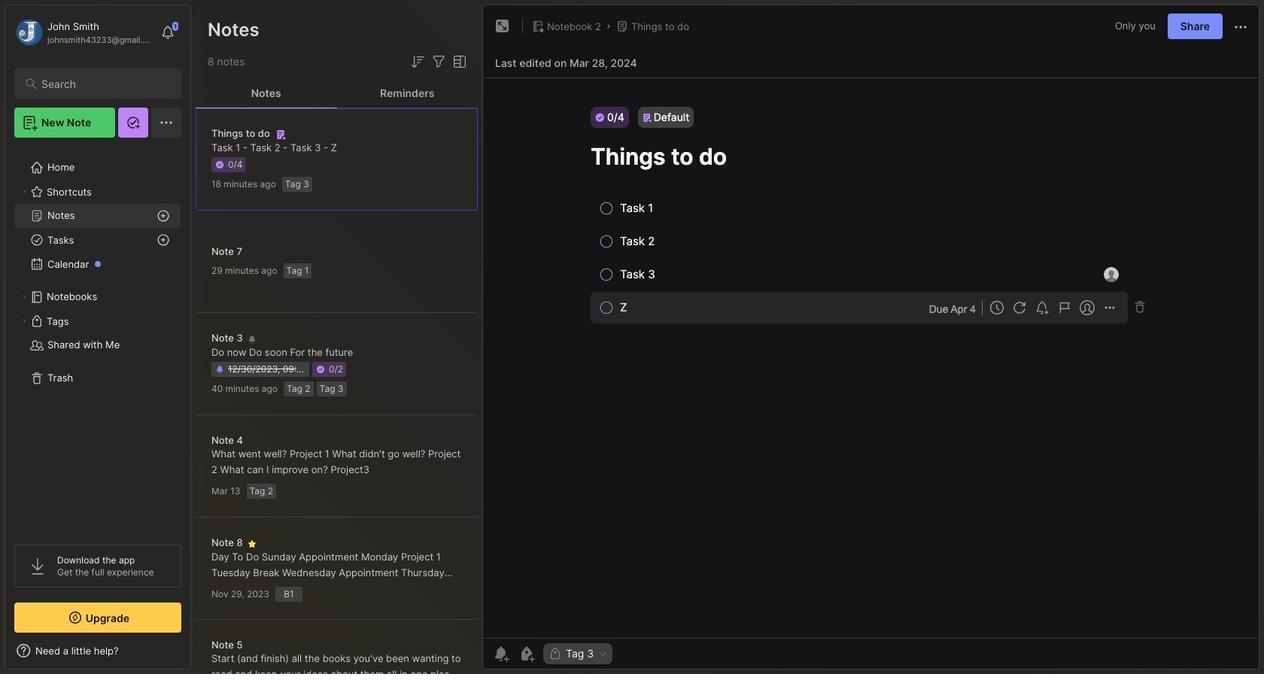 Task type: vqa. For each thing, say whether or not it's contained in the screenshot.
'Sort options' field
yes



Task type: describe. For each thing, give the bounding box(es) containing it.
Tag 3 Tag actions field
[[594, 649, 608, 659]]

WHAT'S NEW field
[[5, 639, 190, 663]]

note window element
[[482, 5, 1260, 674]]

expand notebooks image
[[20, 293, 29, 302]]

Note Editor text field
[[483, 78, 1259, 638]]

click to collapse image
[[190, 646, 201, 664]]

main element
[[0, 0, 196, 674]]

add a reminder image
[[492, 645, 510, 663]]

Add filters field
[[430, 53, 448, 71]]

expand note image
[[494, 17, 512, 35]]

add filters image
[[430, 53, 448, 71]]



Task type: locate. For each thing, give the bounding box(es) containing it.
View options field
[[448, 53, 469, 71]]

tree inside "main" element
[[5, 147, 190, 531]]

tree
[[5, 147, 190, 531]]

More actions field
[[1232, 17, 1250, 36]]

none search field inside "main" element
[[41, 75, 168, 93]]

None search field
[[41, 75, 168, 93]]

expand tags image
[[20, 317, 29, 326]]

Search text field
[[41, 77, 168, 91]]

Account field
[[14, 17, 154, 47]]

tab list
[[196, 78, 478, 108]]

add tag image
[[518, 645, 536, 663]]

more actions image
[[1232, 18, 1250, 36]]

Sort options field
[[409, 53, 427, 71]]



